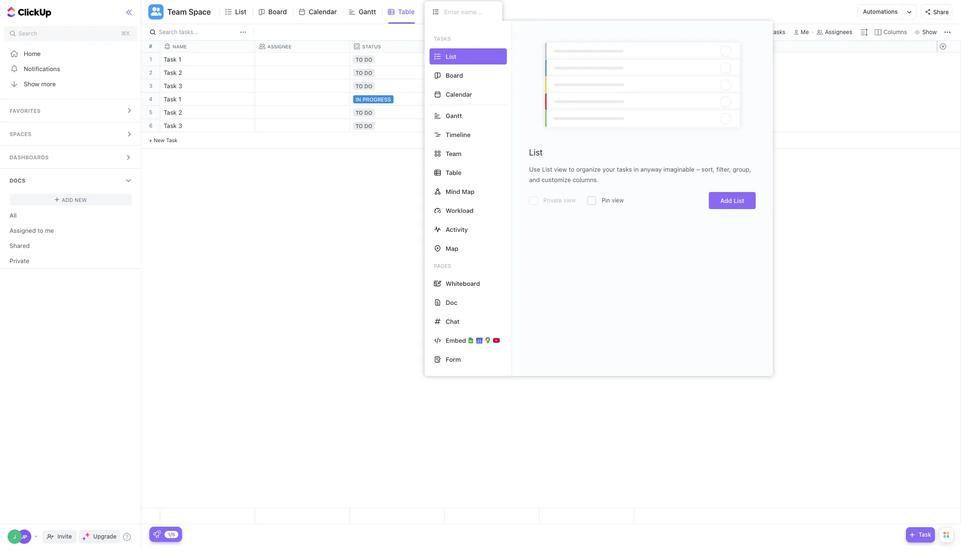 Task type: describe. For each thing, give the bounding box(es) containing it.
press space to select this row. row containing 1
[[141, 53, 160, 66]]

to for set priority icon corresponding to ‎task 1
[[356, 56, 363, 63]]

press space to select this row. row containing 6
[[141, 119, 160, 132]]

task 2
[[164, 109, 182, 116]]

set priority image
[[538, 119, 552, 134]]

docs
[[9, 177, 26, 184]]

task for set priority image
[[164, 122, 177, 129]]

search for search
[[18, 30, 37, 37]]

search tasks...
[[159, 28, 198, 36]]

to inside sidebar 'navigation'
[[38, 226, 43, 234]]

set priority element for press space to select this row. row containing task 2
[[538, 106, 552, 120]]

timeline
[[446, 131, 471, 138]]

search for search tasks...
[[159, 28, 177, 36]]

1 vertical spatial map
[[446, 244, 458, 252]]

to for set priority image
[[356, 123, 363, 129]]

1 vertical spatial table
[[446, 169, 461, 176]]

customize
[[542, 176, 571, 184]]

assignees
[[825, 28, 852, 36]]

1 horizontal spatial gantt
[[446, 112, 462, 119]]

5
[[149, 109, 152, 115]]

list link
[[235, 0, 250, 24]]

space
[[189, 8, 211, 16]]

view
[[440, 8, 455, 16]]

3 for set priority icon corresponding to task 3 to do cell
[[178, 82, 182, 90]]

calendar link
[[309, 0, 341, 24]]

2 for ‎task
[[178, 69, 182, 76]]

automations button
[[858, 5, 903, 19]]

add list
[[720, 197, 744, 204]]

Enter name... field
[[443, 8, 495, 16]]

dashboards
[[9, 154, 49, 160]]

0 vertical spatial map
[[462, 188, 475, 195]]

grid containing ‎task 1
[[141, 41, 961, 524]]

imaginable
[[664, 165, 695, 173]]

6 set priority element from the top
[[538, 119, 552, 134]]

onboarding checklist button element
[[153, 531, 161, 538]]

showing subtasks button
[[726, 27, 788, 38]]

‎task 2
[[164, 69, 182, 76]]

assigned to me
[[9, 226, 54, 234]]

to do cell for set priority icon corresponding to task 2
[[350, 106, 445, 119]]

add new
[[62, 197, 87, 203]]

in inside use list view to organize your tasks in anyway imaginable – sort, filter, group, and customize columns.
[[634, 165, 639, 173]]

invite
[[57, 533, 72, 540]]

home
[[24, 50, 41, 57]]

4 to do from the top
[[356, 110, 372, 116]]

group,
[[733, 165, 751, 173]]

pin view
[[602, 197, 624, 204]]

team for team space
[[167, 8, 187, 16]]

to do cell for set priority image
[[350, 119, 445, 132]]

set priority image for task 3
[[538, 80, 552, 94]]

showing
[[737, 28, 759, 36]]

1 vertical spatial board
[[446, 71, 463, 79]]

press space to select this row. row containing 5
[[141, 106, 160, 119]]

onboarding checklist button image
[[153, 531, 161, 538]]

row group containing 1 2 3 4 5 6
[[141, 53, 160, 149]]

press space to select this row. row containing 4
[[141, 92, 160, 106]]

me button
[[790, 27, 813, 38]]

press space to select this row. row containing task 2
[[160, 106, 634, 120]]

me
[[45, 226, 54, 234]]

columns.
[[573, 176, 599, 184]]

2 task 3 from the top
[[164, 122, 182, 129]]

show
[[24, 80, 39, 87]]

in inside cell
[[356, 96, 361, 102]]

do for set priority icon associated with ‎task 2
[[364, 70, 372, 76]]

mind map
[[446, 188, 475, 195]]

list up use
[[529, 147, 543, 157]]

team space button
[[164, 1, 211, 22]]

set priority image for task 1
[[538, 93, 552, 107]]

0 horizontal spatial table
[[398, 8, 415, 16]]

share
[[933, 8, 949, 15]]

add for add list
[[720, 197, 732, 204]]

view button
[[424, 6, 458, 18]]

doc
[[446, 298, 457, 306]]

organize
[[576, 165, 601, 173]]

progress
[[363, 96, 391, 102]]

new
[[75, 197, 87, 203]]

2 for 1
[[149, 69, 152, 75]]

3 for to do cell corresponding to set priority image
[[178, 122, 182, 129]]

‎task for ‎task 1
[[164, 55, 177, 63]]

form
[[446, 355, 461, 363]]

list down group, at the top right of page
[[734, 197, 744, 204]]

do for set priority icon corresponding to task 3
[[364, 83, 372, 89]]

embed
[[446, 336, 466, 344]]

set priority element for press space to select this row. row containing task 1
[[538, 93, 552, 107]]

notifications
[[24, 65, 60, 72]]

private view
[[543, 197, 576, 204]]

task for set priority icon associated with task 1
[[164, 95, 177, 103]]

‎task for ‎task 2
[[164, 69, 177, 76]]

assignees button
[[813, 27, 857, 38]]

set priority image for task 2
[[538, 106, 552, 120]]

private for private
[[9, 257, 29, 264]]

all
[[9, 211, 17, 219]]

set priority element for press space to select this row. row containing ‎task 2
[[538, 66, 552, 81]]

3 inside the "1 2 3 4 5 6"
[[149, 83, 152, 89]]

tasks...
[[179, 28, 198, 36]]

your
[[603, 165, 615, 173]]

use list view to organize your tasks in anyway imaginable – sort, filter, group, and customize columns.
[[529, 165, 751, 184]]

gantt link
[[359, 0, 380, 24]]

do for set priority icon corresponding to ‎task 1
[[364, 56, 372, 63]]

list left board link
[[235, 8, 246, 16]]

team space
[[167, 8, 211, 16]]

whiteboard
[[446, 280, 480, 287]]

task for set priority icon corresponding to task 2
[[164, 109, 177, 116]]

gantt inside gantt link
[[359, 8, 376, 16]]

set priority element for press space to select this row. row containing ‎task 1
[[538, 53, 552, 67]]

private for private view
[[543, 197, 562, 204]]



Task type: locate. For each thing, give the bounding box(es) containing it.
1 for task 1
[[178, 95, 181, 103]]

me
[[801, 28, 809, 36]]

3 set priority image from the top
[[538, 80, 552, 94]]

search up home
[[18, 30, 37, 37]]

3 to do cell from the top
[[350, 79, 445, 92]]

search inside sidebar 'navigation'
[[18, 30, 37, 37]]

calendar up timeline on the left top of page
[[446, 90, 472, 98]]

1 horizontal spatial map
[[462, 188, 475, 195]]

search left tasks...
[[159, 28, 177, 36]]

list inside use list view to organize your tasks in anyway imaginable – sort, filter, group, and customize columns.
[[542, 165, 552, 173]]

3 down the task 2
[[178, 122, 182, 129]]

do
[[364, 56, 372, 63], [364, 70, 372, 76], [364, 83, 372, 89], [364, 110, 372, 116], [364, 123, 372, 129]]

1 ‎task from the top
[[164, 55, 177, 63]]

‎task 1
[[164, 55, 181, 63]]

to do cell for set priority icon corresponding to task 3
[[350, 79, 445, 92]]

do for set priority icon corresponding to task 2
[[364, 110, 372, 116]]

search
[[159, 28, 177, 36], [18, 30, 37, 37]]

upgrade link
[[79, 530, 120, 543]]

1 vertical spatial private
[[9, 257, 29, 264]]

1 for ‎task 1
[[178, 55, 181, 63]]

0 horizontal spatial gantt
[[359, 8, 376, 16]]

in
[[356, 96, 361, 102], [634, 165, 639, 173]]

to do cell for set priority icon corresponding to ‎task 1
[[350, 53, 445, 65]]

view up customize
[[554, 165, 567, 173]]

press space to select this row. row containing ‎task 2
[[160, 66, 634, 81]]

2 do from the top
[[364, 70, 372, 76]]

set priority element
[[538, 53, 552, 67], [538, 66, 552, 81], [538, 80, 552, 94], [538, 93, 552, 107], [538, 106, 552, 120], [538, 119, 552, 134]]

pages
[[434, 263, 451, 269]]

new
[[154, 137, 165, 143]]

anyway
[[641, 165, 662, 173]]

view for private
[[564, 197, 576, 204]]

private down shared
[[9, 257, 29, 264]]

to inside use list view to organize your tasks in anyway imaginable – sort, filter, group, and customize columns.
[[569, 165, 575, 173]]

board
[[268, 8, 287, 16], [446, 71, 463, 79]]

3 up 4
[[149, 83, 152, 89]]

⌘k
[[121, 30, 130, 37]]

map down activity
[[446, 244, 458, 252]]

to for set priority icon associated with ‎task 2
[[356, 70, 363, 76]]

row inside grid
[[160, 41, 634, 53]]

1 vertical spatial ‎task
[[164, 69, 177, 76]]

favorites button
[[0, 99, 142, 122]]

5 set priority image from the top
[[538, 106, 552, 120]]

0 horizontal spatial private
[[9, 257, 29, 264]]

5 to do cell from the top
[[350, 119, 445, 132]]

tasks
[[434, 36, 451, 42]]

table up mind on the left top of the page
[[446, 169, 461, 176]]

row
[[160, 41, 634, 53]]

view right pin
[[612, 197, 624, 204]]

gantt left table link
[[359, 8, 376, 16]]

1 set priority image from the top
[[538, 53, 552, 67]]

–
[[696, 165, 700, 173]]

6
[[149, 122, 153, 128]]

sidebar navigation
[[0, 0, 142, 549]]

3 do from the top
[[364, 83, 372, 89]]

1 task 3 from the top
[[164, 82, 182, 90]]

to for set priority icon corresponding to task 2
[[356, 110, 363, 116]]

3 to do from the top
[[356, 83, 372, 89]]

1 set priority element from the top
[[538, 53, 552, 67]]

pin
[[602, 197, 610, 204]]

task 3 down the task 2
[[164, 122, 182, 129]]

2 to do cell from the top
[[350, 66, 445, 79]]

row group
[[141, 53, 160, 149], [160, 53, 634, 149], [937, 53, 961, 149], [937, 508, 961, 524]]

gantt
[[359, 8, 376, 16], [446, 112, 462, 119]]

4
[[149, 96, 153, 102]]

2 down "‎task 1"
[[178, 69, 182, 76]]

use
[[529, 165, 540, 173]]

0 horizontal spatial team
[[167, 8, 187, 16]]

more
[[41, 80, 56, 87]]

private down customize
[[543, 197, 562, 204]]

to do
[[356, 56, 372, 63], [356, 70, 372, 76], [356, 83, 372, 89], [356, 110, 372, 116], [356, 123, 372, 129]]

1 inside the "1 2 3 4 5 6"
[[150, 56, 152, 62]]

1 do from the top
[[364, 56, 372, 63]]

0 vertical spatial task 3
[[164, 82, 182, 90]]

board right list link
[[268, 8, 287, 16]]

new task
[[154, 137, 178, 143]]

cell
[[255, 53, 350, 65], [445, 53, 540, 65], [255, 66, 350, 79], [445, 66, 540, 79], [255, 79, 350, 92], [445, 79, 540, 92], [255, 92, 350, 105], [445, 92, 540, 105], [255, 106, 350, 119], [445, 106, 540, 119], [255, 119, 350, 132], [445, 119, 540, 132]]

board link
[[268, 0, 291, 24]]

add down filter,
[[720, 197, 732, 204]]

0 vertical spatial private
[[543, 197, 562, 204]]

in progress cell
[[350, 92, 445, 105]]

filter,
[[716, 165, 731, 173]]

#
[[149, 43, 152, 50]]

press space to select this row. row containing ‎task 1
[[160, 53, 634, 67]]

team down timeline on the left top of page
[[446, 150, 462, 157]]

5 to do from the top
[[356, 123, 372, 129]]

and
[[529, 176, 540, 184]]

5 do from the top
[[364, 123, 372, 129]]

team for team
[[446, 150, 462, 157]]

0 horizontal spatial add
[[62, 197, 73, 203]]

subtasks
[[761, 28, 786, 36]]

1 vertical spatial calendar
[[446, 90, 472, 98]]

to do cell
[[350, 53, 445, 65], [350, 66, 445, 79], [350, 79, 445, 92], [350, 106, 445, 119], [350, 119, 445, 132]]

‎task
[[164, 55, 177, 63], [164, 69, 177, 76]]

in left progress
[[356, 96, 361, 102]]

grid
[[141, 41, 961, 524]]

1 vertical spatial in
[[634, 165, 639, 173]]

chat
[[446, 317, 460, 325]]

gantt up timeline on the left top of page
[[446, 112, 462, 119]]

add for add new
[[62, 197, 73, 203]]

0 horizontal spatial in
[[356, 96, 361, 102]]

3 set priority element from the top
[[538, 80, 552, 94]]

press space to select this row. row containing task 1
[[160, 92, 634, 107]]

task 1
[[164, 95, 181, 103]]

share button
[[922, 4, 953, 19]]

1 horizontal spatial in
[[634, 165, 639, 173]]

task for set priority icon corresponding to task 3
[[164, 82, 177, 90]]

add left new
[[62, 197, 73, 203]]

map
[[462, 188, 475, 195], [446, 244, 458, 252]]

1 horizontal spatial search
[[159, 28, 177, 36]]

view inside use list view to organize your tasks in anyway imaginable – sort, filter, group, and customize columns.
[[554, 165, 567, 173]]

press space to select this row. row containing 3
[[141, 79, 160, 92]]

view for pin
[[612, 197, 624, 204]]

view down customize
[[564, 197, 576, 204]]

calendar inside "calendar" link
[[309, 8, 337, 16]]

0 horizontal spatial search
[[18, 30, 37, 37]]

2 for task
[[178, 109, 182, 116]]

task 3
[[164, 82, 182, 90], [164, 122, 182, 129]]

0 vertical spatial board
[[268, 8, 287, 16]]

4 do from the top
[[364, 110, 372, 116]]

show more
[[24, 80, 56, 87]]

to for set priority icon corresponding to task 3
[[356, 83, 363, 89]]

0 horizontal spatial calendar
[[309, 8, 337, 16]]

1 to do from the top
[[356, 56, 372, 63]]

shared
[[9, 242, 30, 249]]

2 left ‎task 2 at the top of page
[[149, 69, 152, 75]]

tasks
[[617, 165, 632, 173]]

1 2 3 4 5 6
[[149, 56, 153, 128]]

2 to do from the top
[[356, 70, 372, 76]]

add inside sidebar 'navigation'
[[62, 197, 73, 203]]

1
[[178, 55, 181, 63], [150, 56, 152, 62], [178, 95, 181, 103]]

2 set priority element from the top
[[538, 66, 552, 81]]

to do cell for set priority icon associated with ‎task 2
[[350, 66, 445, 79]]

to
[[356, 56, 363, 63], [356, 70, 363, 76], [356, 83, 363, 89], [356, 110, 363, 116], [356, 123, 363, 129], [569, 165, 575, 173], [38, 226, 43, 234]]

private
[[543, 197, 562, 204], [9, 257, 29, 264]]

assigned
[[9, 226, 36, 234]]

row group containing ‎task 1
[[160, 53, 634, 149]]

2 inside the "1 2 3 4 5 6"
[[149, 69, 152, 75]]

1 horizontal spatial calendar
[[446, 90, 472, 98]]

1/5
[[168, 531, 175, 537]]

1 horizontal spatial team
[[446, 150, 462, 157]]

calendar right board link
[[309, 8, 337, 16]]

4 to do cell from the top
[[350, 106, 445, 119]]

2
[[178, 69, 182, 76], [149, 69, 152, 75], [178, 109, 182, 116]]

showing subtasks
[[737, 28, 786, 36]]

‎task up ‎task 2 at the top of page
[[164, 55, 177, 63]]

table link
[[398, 0, 419, 24]]

2 down task 1
[[178, 109, 182, 116]]

do for set priority image
[[364, 123, 372, 129]]

view
[[554, 165, 567, 173], [564, 197, 576, 204], [612, 197, 624, 204]]

1 down #
[[150, 56, 152, 62]]

workload
[[446, 207, 474, 214]]

2 ‎task from the top
[[164, 69, 177, 76]]

map right mind on the left top of the page
[[462, 188, 475, 195]]

1 vertical spatial team
[[446, 150, 462, 157]]

sort,
[[702, 165, 715, 173]]

0 vertical spatial ‎task
[[164, 55, 177, 63]]

add
[[62, 197, 73, 203], [720, 197, 732, 204]]

board down tasks
[[446, 71, 463, 79]]

1 horizontal spatial add
[[720, 197, 732, 204]]

upgrade
[[93, 533, 116, 540]]

team up search tasks...
[[167, 8, 187, 16]]

in progress
[[356, 96, 391, 102]]

favorites
[[9, 108, 41, 114]]

list right use
[[542, 165, 552, 173]]

1 vertical spatial task 3
[[164, 122, 182, 129]]

3
[[178, 82, 182, 90], [149, 83, 152, 89], [178, 122, 182, 129]]

table left view dropdown button
[[398, 8, 415, 16]]

0 vertical spatial calendar
[[309, 8, 337, 16]]

4 set priority image from the top
[[538, 93, 552, 107]]

mind
[[446, 188, 460, 195]]

0 vertical spatial team
[[167, 8, 187, 16]]

task 3 down ‎task 2 at the top of page
[[164, 82, 182, 90]]

5 set priority element from the top
[[538, 106, 552, 120]]

activity
[[446, 225, 468, 233]]

0 vertical spatial gantt
[[359, 8, 376, 16]]

1 to do cell from the top
[[350, 53, 445, 65]]

0 vertical spatial in
[[356, 96, 361, 102]]

2 set priority image from the top
[[538, 66, 552, 81]]

1 vertical spatial gantt
[[446, 112, 462, 119]]

press space to select this row. row containing 2
[[141, 66, 160, 79]]

notifications link
[[0, 61, 142, 76]]

team inside button
[[167, 8, 187, 16]]

1 horizontal spatial private
[[543, 197, 562, 204]]

4 set priority element from the top
[[538, 93, 552, 107]]

set priority image for ‎task 2
[[538, 66, 552, 81]]

press space to select this row. row
[[141, 53, 160, 66], [160, 53, 634, 67], [141, 66, 160, 79], [160, 66, 634, 81], [141, 79, 160, 92], [160, 79, 634, 94], [141, 92, 160, 106], [160, 92, 634, 107], [141, 106, 160, 119], [160, 106, 634, 120], [141, 119, 160, 132], [160, 119, 634, 134], [160, 508, 634, 524]]

in right tasks
[[634, 165, 639, 173]]

0 vertical spatial table
[[398, 8, 415, 16]]

3 down ‎task 2 at the top of page
[[178, 82, 182, 90]]

private inside sidebar 'navigation'
[[9, 257, 29, 264]]

home link
[[0, 46, 142, 61]]

1 up the task 2
[[178, 95, 181, 103]]

calendar
[[309, 8, 337, 16], [446, 90, 472, 98]]

set priority image
[[538, 53, 552, 67], [538, 66, 552, 81], [538, 80, 552, 94], [538, 93, 552, 107], [538, 106, 552, 120]]

Search tasks... text field
[[159, 26, 238, 39]]

1 up ‎task 2 at the top of page
[[178, 55, 181, 63]]

1 horizontal spatial table
[[446, 169, 461, 176]]

automations
[[863, 8, 898, 15]]

0 horizontal spatial board
[[268, 8, 287, 16]]

set priority image for ‎task 1
[[538, 53, 552, 67]]

0 horizontal spatial map
[[446, 244, 458, 252]]

‎task down "‎task 1"
[[164, 69, 177, 76]]

list
[[235, 8, 246, 16], [529, 147, 543, 157], [542, 165, 552, 173], [734, 197, 744, 204]]

1 horizontal spatial board
[[446, 71, 463, 79]]

table
[[398, 8, 415, 16], [446, 169, 461, 176]]



Task type: vqa. For each thing, say whether or not it's contained in the screenshot.


